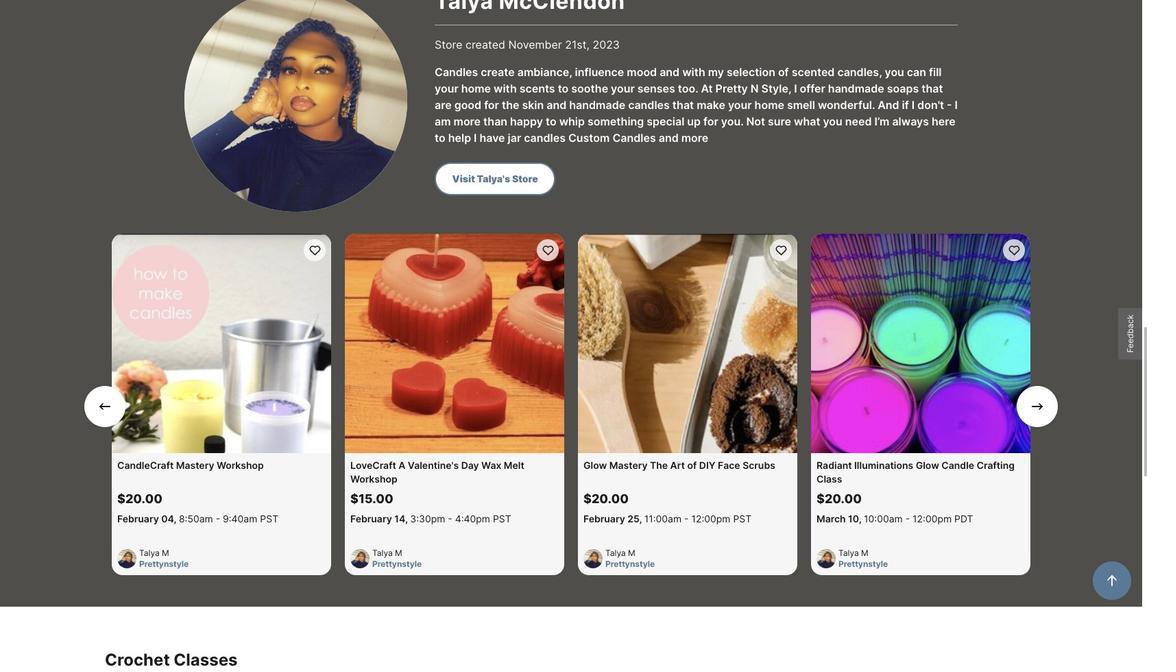 Task type: locate. For each thing, give the bounding box(es) containing it.
1 teacher image from the left
[[117, 549, 136, 568]]

- inside lovecraft a valentine's day wax melt workshop $15.00 february 14, 3:30pm - 4:40pm pst
[[448, 513, 452, 524]]

pst right 9:40am
[[260, 513, 278, 524]]

3 february from the left
[[583, 513, 625, 524]]

1 talya from the left
[[139, 548, 160, 558]]

talya for lovecraft a valentine's day wax melt workshop $15.00 february 14, 3:30pm - 4:40pm pst
[[372, 548, 393, 558]]

february inside $20.00 february 04, 8:50am - 9:40am pst
[[117, 513, 159, 524]]

1 favorite image from the left
[[308, 244, 321, 257]]

candles create ambiance, influence mood and with my selection of scented candles, you can fill your home with scents to soothe your senses too. at pretty n style, i offer handmade soaps that are good for the skin and handmade candles that make your home smell wonderful. and if i don't - i am more than happy to whip something special up for you. not sure what you need i'm always here to help i have jar candles custom candles and more
[[435, 65, 958, 145]]

- inside $20.00 february 25, 11:00am - 12:00pm pst
[[684, 513, 689, 524]]

february left 04,
[[117, 513, 159, 524]]

4 talya m prettynstyle from the left
[[839, 548, 888, 569]]

mood
[[627, 65, 657, 79]]

12:00pm
[[691, 513, 731, 524], [913, 513, 952, 524]]

candle
[[942, 459, 974, 471]]

to left whip
[[546, 114, 556, 128]]

workshop
[[217, 459, 264, 471], [350, 473, 398, 485]]

0 horizontal spatial teacher image
[[350, 549, 370, 568]]

1 vertical spatial you
[[823, 114, 842, 128]]

glow inside the radiant illuminations glow candle crafting class $20.00 march 10, 10:00am - 12:00pm pdt
[[916, 459, 939, 471]]

0 horizontal spatial you
[[823, 114, 842, 128]]

1 vertical spatial handmade
[[569, 98, 625, 112]]

0 horizontal spatial more
[[454, 114, 481, 128]]

february down $15.00
[[350, 513, 392, 524]]

with up the
[[494, 82, 517, 95]]

your down mood
[[611, 82, 635, 95]]

glow left candle
[[916, 459, 939, 471]]

1 horizontal spatial pst
[[493, 513, 511, 524]]

february for $20.00 february 04, 8:50am - 9:40am pst
[[117, 513, 159, 524]]

1 horizontal spatial $20.00
[[583, 492, 629, 506]]

0 horizontal spatial candles
[[435, 65, 478, 79]]

workshop up 9:40am
[[217, 459, 264, 471]]

0 horizontal spatial of
[[687, 459, 697, 471]]

21st,
[[565, 38, 590, 51]]

favorite image for radiant illuminations glow candle crafting class $20.00 march 10, 10:00am - 12:00pm pdt
[[1008, 244, 1021, 257]]

1 12:00pm from the left
[[691, 513, 731, 524]]

prettynstyle
[[139, 559, 189, 569], [372, 559, 422, 569], [605, 559, 655, 569], [839, 559, 888, 569]]

2 february from the left
[[350, 513, 392, 524]]

1 vertical spatial with
[[494, 82, 517, 95]]

1 horizontal spatial with
[[682, 65, 705, 79]]

talya m prettynstyle for lovecraft a valentine's day wax melt workshop $15.00 february 14, 3:30pm - 4:40pm pst
[[372, 548, 422, 569]]

2 12:00pm from the left
[[913, 513, 952, 524]]

more down 'up'
[[681, 131, 708, 145]]

candles
[[628, 98, 670, 112], [524, 131, 566, 145]]

1 vertical spatial of
[[687, 459, 697, 471]]

2 favorite image from the left
[[774, 244, 787, 257]]

0 horizontal spatial handmade
[[569, 98, 625, 112]]

prettynstyle down the 14,
[[372, 559, 422, 569]]

1 horizontal spatial candles
[[613, 131, 656, 145]]

store
[[435, 38, 462, 51], [512, 173, 538, 184]]

i
[[794, 82, 797, 95], [912, 98, 915, 112], [955, 98, 958, 112], [474, 131, 477, 145]]

- right 11:00am
[[684, 513, 689, 524]]

1 vertical spatial workshop
[[350, 473, 398, 485]]

crafting
[[977, 459, 1015, 471]]

1 vertical spatial for
[[703, 114, 718, 128]]

12:00pm right 11:00am
[[691, 513, 731, 524]]

2 horizontal spatial $20.00
[[817, 492, 862, 506]]

talya m prettynstyle down 10,
[[839, 548, 888, 569]]

candles up good
[[435, 65, 478, 79]]

handmade
[[828, 82, 884, 95], [569, 98, 625, 112]]

2 horizontal spatial to
[[558, 82, 569, 95]]

illuminations
[[854, 459, 913, 471]]

prettynstyle down 25, in the right bottom of the page
[[605, 559, 655, 569]]

favorite image
[[541, 244, 554, 257]]

1 talya m prettynstyle from the left
[[139, 548, 189, 569]]

0 vertical spatial you
[[885, 65, 904, 79]]

talya m prettynstyle down 25, in the right bottom of the page
[[605, 548, 655, 569]]

1 prettynstyle from the left
[[139, 559, 189, 569]]

10:00am
[[864, 513, 903, 524]]

i up here
[[955, 98, 958, 112]]

talya m prettynstyle down 04,
[[139, 548, 189, 569]]

n
[[751, 82, 759, 95]]

favorite image
[[308, 244, 321, 257], [774, 244, 787, 257], [1008, 244, 1021, 257]]

m down 10,
[[861, 548, 868, 558]]

1 horizontal spatial of
[[778, 65, 789, 79]]

2 prettynstyle from the left
[[372, 559, 422, 569]]

your
[[435, 82, 458, 95], [611, 82, 635, 95], [728, 98, 752, 112]]

prettynstyle down 10,
[[839, 559, 888, 569]]

0 vertical spatial for
[[484, 98, 499, 112]]

for
[[484, 98, 499, 112], [703, 114, 718, 128]]

1 pst from the left
[[260, 513, 278, 524]]

$20.00 inside the radiant illuminations glow candle crafting class $20.00 march 10, 10:00am - 12:00pm pdt
[[817, 492, 862, 506]]

1 mastery from the left
[[176, 459, 214, 471]]

0 horizontal spatial february
[[117, 513, 159, 524]]

pst for $20.00 february 04, 8:50am - 9:40am pst
[[260, 513, 278, 524]]

what
[[794, 114, 820, 128]]

handmade down soothe
[[569, 98, 625, 112]]

m down the 14,
[[395, 548, 402, 558]]

happy
[[510, 114, 543, 128]]

candles down 'happy'
[[524, 131, 566, 145]]

8:50am
[[179, 513, 213, 524]]

- up here
[[947, 98, 952, 112]]

radiant illuminations glow candle crafting class $20.00 march 10, 10:00am - 12:00pm pdt
[[817, 459, 1015, 524]]

0 horizontal spatial glow
[[583, 459, 607, 471]]

and
[[660, 65, 680, 79], [547, 98, 566, 112], [659, 131, 679, 145]]

more
[[454, 114, 481, 128], [681, 131, 708, 145]]

talya m prettynstyle for radiant illuminations glow candle crafting class $20.00 march 10, 10:00am - 12:00pm pdt
[[839, 548, 888, 569]]

2 glow from the left
[[916, 459, 939, 471]]

with up 'too.'
[[682, 65, 705, 79]]

2 teacher image from the left
[[817, 549, 836, 568]]

2 pst from the left
[[493, 513, 511, 524]]

and up whip
[[547, 98, 566, 112]]

0 vertical spatial handmade
[[828, 82, 884, 95]]

more down good
[[454, 114, 481, 128]]

2 teacher image from the left
[[583, 549, 603, 568]]

$20.00
[[117, 492, 163, 506], [583, 492, 629, 506], [817, 492, 862, 506]]

0 vertical spatial of
[[778, 65, 789, 79]]

offer
[[800, 82, 825, 95]]

need
[[845, 114, 872, 128]]

1 horizontal spatial to
[[546, 114, 556, 128]]

$20.00 inside $20.00 february 04, 8:50am - 9:40am pst
[[117, 492, 163, 506]]

you down wonderful. on the right of the page
[[823, 114, 842, 128]]

1 glow from the left
[[583, 459, 607, 471]]

2 talya from the left
[[372, 548, 393, 558]]

teacher image
[[350, 549, 370, 568], [583, 549, 603, 568]]

12:00pm inside $20.00 february 25, 11:00am - 12:00pm pst
[[691, 513, 731, 524]]

scented
[[792, 65, 835, 79]]

0 horizontal spatial workshop
[[217, 459, 264, 471]]

3 talya from the left
[[605, 548, 626, 558]]

3 $20.00 from the left
[[817, 492, 862, 506]]

- right 10:00am
[[905, 513, 910, 524]]

m for $20.00 february 04, 8:50am - 9:40am pst
[[162, 548, 169, 558]]

store right talya's
[[512, 173, 538, 184]]

prettynstyle for $20.00 february 25, 11:00am - 12:00pm pst
[[605, 559, 655, 569]]

0 vertical spatial more
[[454, 114, 481, 128]]

1 $20.00 from the left
[[117, 492, 163, 506]]

1 m from the left
[[162, 548, 169, 558]]

$20.00 up march
[[817, 492, 862, 506]]

soaps
[[887, 82, 919, 95]]

1 horizontal spatial glow
[[916, 459, 939, 471]]

lovecraft a valentine's day wax melt workshop image
[[345, 234, 564, 453]]

your up are
[[435, 82, 458, 95]]

-
[[947, 98, 952, 112], [216, 513, 220, 524], [448, 513, 452, 524], [684, 513, 689, 524], [905, 513, 910, 524]]

of
[[778, 65, 789, 79], [687, 459, 697, 471]]

for down make
[[703, 114, 718, 128]]

1 horizontal spatial teacher image
[[583, 549, 603, 568]]

teacher image for $15.00
[[350, 549, 370, 568]]

favorite image for $20.00 february 25, 11:00am - 12:00pm pst
[[774, 244, 787, 257]]

4 m from the left
[[861, 548, 868, 558]]

0 vertical spatial with
[[682, 65, 705, 79]]

2 talya m prettynstyle from the left
[[372, 548, 422, 569]]

0 vertical spatial candles
[[435, 65, 478, 79]]

always
[[892, 114, 929, 128]]

favorite image for $20.00 february 04, 8:50am - 9:40am pst
[[308, 244, 321, 257]]

0 horizontal spatial for
[[484, 98, 499, 112]]

radiant
[[817, 459, 852, 471]]

teacher image for $20.00
[[117, 549, 136, 568]]

candles down senses
[[628, 98, 670, 112]]

3 talya m prettynstyle from the left
[[605, 548, 655, 569]]

handmade down candles,
[[828, 82, 884, 95]]

talya for $20.00 february 04, 8:50am - 9:40am pst
[[139, 548, 160, 558]]

talya m prettynstyle for $20.00 february 25, 11:00am - 12:00pm pst
[[605, 548, 655, 569]]

0 horizontal spatial teacher image
[[117, 549, 136, 568]]

glow
[[583, 459, 607, 471], [916, 459, 939, 471]]

1 horizontal spatial home
[[755, 98, 784, 112]]

1 horizontal spatial teacher image
[[817, 549, 836, 568]]

your up you.
[[728, 98, 752, 112]]

2 horizontal spatial february
[[583, 513, 625, 524]]

talya m prettynstyle
[[139, 548, 189, 569], [372, 548, 422, 569], [605, 548, 655, 569], [839, 548, 888, 569]]

pst inside $20.00 february 04, 8:50am - 9:40am pst
[[260, 513, 278, 524]]

february inside $20.00 february 25, 11:00am - 12:00pm pst
[[583, 513, 625, 524]]

- inside the radiant illuminations glow candle crafting class $20.00 march 10, 10:00am - 12:00pm pdt
[[905, 513, 910, 524]]

2 vertical spatial to
[[435, 131, 445, 145]]

1 horizontal spatial 12:00pm
[[913, 513, 952, 524]]

prettynstyle down 04,
[[139, 559, 189, 569]]

are
[[435, 98, 452, 112]]

0 horizontal spatial pst
[[260, 513, 278, 524]]

1 vertical spatial candles
[[613, 131, 656, 145]]

11:00am
[[644, 513, 682, 524]]

pst inside $20.00 february 25, 11:00am - 12:00pm pst
[[733, 513, 752, 524]]

style,
[[761, 82, 791, 95]]

you
[[885, 65, 904, 79], [823, 114, 842, 128]]

mastery left the
[[609, 459, 648, 471]]

teacher image
[[117, 549, 136, 568], [817, 549, 836, 568]]

$20.00 inside $20.00 february 25, 11:00am - 12:00pm pst
[[583, 492, 629, 506]]

1 horizontal spatial more
[[681, 131, 708, 145]]

1 horizontal spatial handmade
[[828, 82, 884, 95]]

pdt
[[954, 513, 973, 524]]

of right 'art'
[[687, 459, 697, 471]]

$20.00 down candlecraft
[[117, 492, 163, 506]]

m
[[162, 548, 169, 558], [395, 548, 402, 558], [628, 548, 635, 558], [861, 548, 868, 558]]

1 horizontal spatial february
[[350, 513, 392, 524]]

that
[[922, 82, 943, 95], [672, 98, 694, 112]]

candlecraft
[[117, 459, 174, 471]]

1 horizontal spatial mastery
[[609, 459, 648, 471]]

3 favorite image from the left
[[1008, 244, 1021, 257]]

0 horizontal spatial 12:00pm
[[691, 513, 731, 524]]

candles
[[435, 65, 478, 79], [613, 131, 656, 145]]

12:00pm inside the radiant illuminations glow candle crafting class $20.00 march 10, 10:00am - 12:00pm pdt
[[913, 513, 952, 524]]

pst down "face"
[[733, 513, 752, 524]]

home
[[461, 82, 491, 95], [755, 98, 784, 112]]

if
[[902, 98, 909, 112]]

4 talya from the left
[[839, 548, 859, 558]]

0 horizontal spatial home
[[461, 82, 491, 95]]

- inside $20.00 february 04, 8:50am - 9:40am pst
[[216, 513, 220, 524]]

- right 8:50am
[[216, 513, 220, 524]]

you.
[[721, 114, 744, 128]]

home down "style,"
[[755, 98, 784, 112]]

0 vertical spatial that
[[922, 82, 943, 95]]

1 horizontal spatial your
[[611, 82, 635, 95]]

1 vertical spatial that
[[672, 98, 694, 112]]

1 february from the left
[[117, 513, 159, 524]]

at
[[701, 82, 713, 95]]

of up "style,"
[[778, 65, 789, 79]]

talya m prettynstyle down the 14,
[[372, 548, 422, 569]]

1 horizontal spatial that
[[922, 82, 943, 95]]

m down 04,
[[162, 548, 169, 558]]

february left 25, in the right bottom of the page
[[583, 513, 625, 524]]

1 horizontal spatial workshop
[[350, 473, 398, 485]]

0 horizontal spatial mastery
[[176, 459, 214, 471]]

2 vertical spatial and
[[659, 131, 679, 145]]

2 m from the left
[[395, 548, 402, 558]]

make
[[697, 98, 725, 112]]

3 pst from the left
[[733, 513, 752, 524]]

workshop down lovecraft at the bottom left of the page
[[350, 473, 398, 485]]

and up senses
[[660, 65, 680, 79]]

to down ambiance,
[[558, 82, 569, 95]]

pst right 4:40pm
[[493, 513, 511, 524]]

that down 'too.'
[[672, 98, 694, 112]]

0 horizontal spatial favorite image
[[308, 244, 321, 257]]

that up the "don't"
[[922, 82, 943, 95]]

candlecraft mastery workshop image
[[112, 234, 331, 453]]

$20.00 up 25, in the right bottom of the page
[[583, 492, 629, 506]]

m for radiant illuminations glow candle crafting class $20.00 march 10, 10:00am - 12:00pm pdt
[[861, 548, 868, 558]]

for up than
[[484, 98, 499, 112]]

1 vertical spatial store
[[512, 173, 538, 184]]

glow left the
[[583, 459, 607, 471]]

candles down something
[[613, 131, 656, 145]]

2 horizontal spatial pst
[[733, 513, 752, 524]]

can
[[907, 65, 926, 79]]

talya
[[139, 548, 160, 558], [372, 548, 393, 558], [605, 548, 626, 558], [839, 548, 859, 558]]

1 vertical spatial to
[[546, 114, 556, 128]]

lovecraft a valentine's day wax melt workshop $15.00 february 14, 3:30pm - 4:40pm pst
[[350, 459, 524, 524]]

candlecraft mastery workshop
[[117, 459, 264, 471]]

2 $20.00 from the left
[[583, 492, 629, 506]]

4 prettynstyle from the left
[[839, 559, 888, 569]]

$20.00 for $20.00 february 04, 8:50am - 9:40am pst
[[117, 492, 163, 506]]

class
[[817, 473, 842, 485]]

0 horizontal spatial store
[[435, 38, 462, 51]]

0 horizontal spatial candles
[[524, 131, 566, 145]]

2 horizontal spatial your
[[728, 98, 752, 112]]

you up soaps
[[885, 65, 904, 79]]

1 horizontal spatial you
[[885, 65, 904, 79]]

3 prettynstyle from the left
[[605, 559, 655, 569]]

3 m from the left
[[628, 548, 635, 558]]

mastery up $20.00 february 04, 8:50am - 9:40am pst
[[176, 459, 214, 471]]

store left created
[[435, 38, 462, 51]]

and
[[878, 98, 899, 112]]

1 horizontal spatial favorite image
[[774, 244, 787, 257]]

12:00pm left pdt
[[913, 513, 952, 524]]

3:30pm
[[410, 513, 445, 524]]

home up good
[[461, 82, 491, 95]]

0 horizontal spatial with
[[494, 82, 517, 95]]

to down 'am'
[[435, 131, 445, 145]]

mastery
[[176, 459, 214, 471], [609, 459, 648, 471]]

november
[[508, 38, 562, 51]]

0 horizontal spatial $20.00
[[117, 492, 163, 506]]

1 horizontal spatial candles
[[628, 98, 670, 112]]

the
[[502, 98, 519, 112]]

talya m prettynstyle for $20.00 february 04, 8:50am - 9:40am pst
[[139, 548, 189, 569]]

fill
[[929, 65, 942, 79]]

- right 3:30pm
[[448, 513, 452, 524]]

25,
[[627, 513, 642, 524]]

2 mastery from the left
[[609, 459, 648, 471]]

1 teacher image from the left
[[350, 549, 370, 568]]

something
[[588, 114, 644, 128]]

2 horizontal spatial favorite image
[[1008, 244, 1021, 257]]

0 vertical spatial store
[[435, 38, 462, 51]]

and down special
[[659, 131, 679, 145]]

0 vertical spatial to
[[558, 82, 569, 95]]

visit talya's store link
[[435, 162, 556, 195]]

m down 25, in the right bottom of the page
[[628, 548, 635, 558]]

influence
[[575, 65, 624, 79]]



Task type: describe. For each thing, give the bounding box(es) containing it.
pretty
[[715, 82, 748, 95]]

prettynstyle for radiant illuminations glow candle crafting class $20.00 march 10, 10:00am - 12:00pm pdt
[[839, 559, 888, 569]]

lovecraft
[[350, 459, 396, 471]]

1 vertical spatial and
[[547, 98, 566, 112]]

whip
[[559, 114, 585, 128]]

a
[[398, 459, 405, 471]]

art
[[670, 459, 685, 471]]

- inside candles create ambiance, influence mood and with my selection of scented candles, you can fill your home with scents to soothe your senses too. at pretty n style, i offer handmade soaps that are good for the skin and handmade candles that make your home smell wonderful. and if i don't - i am more than happy to whip something special up for you. not sure what you need i'm always here to help i have jar candles custom candles and more
[[947, 98, 952, 112]]

prettynstyle for lovecraft a valentine's day wax melt workshop $15.00 february 14, 3:30pm - 4:40pm pst
[[372, 559, 422, 569]]

skin
[[522, 98, 544, 112]]

14,
[[394, 513, 408, 524]]

9:40am
[[223, 513, 257, 524]]

special
[[647, 114, 684, 128]]

talya for radiant illuminations glow candle crafting class $20.00 march 10, 10:00am - 12:00pm pdt
[[839, 548, 859, 558]]

smell
[[787, 98, 815, 112]]

2023
[[593, 38, 620, 51]]

february inside lovecraft a valentine's day wax melt workshop $15.00 february 14, 3:30pm - 4:40pm pst
[[350, 513, 392, 524]]

jar
[[508, 131, 521, 145]]

4:40pm
[[455, 513, 490, 524]]

custom
[[568, 131, 610, 145]]

$15.00
[[350, 492, 393, 506]]

create
[[481, 65, 515, 79]]

0 vertical spatial and
[[660, 65, 680, 79]]

1 vertical spatial more
[[681, 131, 708, 145]]

talya for $20.00 february 25, 11:00am - 12:00pm pst
[[605, 548, 626, 558]]

of inside candles create ambiance, influence mood and with my selection of scented candles, you can fill your home with scents to soothe your senses too. at pretty n style, i offer handmade soaps that are good for the skin and handmade candles that make your home smell wonderful. and if i don't - i am more than happy to whip something special up for you. not sure what you need i'm always here to help i have jar candles custom candles and more
[[778, 65, 789, 79]]

m for $20.00 february 25, 11:00am - 12:00pm pst
[[628, 548, 635, 558]]

talya's
[[477, 173, 510, 184]]

teacher image for $20.00
[[583, 549, 603, 568]]

am
[[435, 114, 451, 128]]

radiant illuminations glow candle crafting class image
[[811, 234, 1030, 453]]

my
[[708, 65, 724, 79]]

glow mastery the art of diy face scrubs image
[[578, 234, 797, 453]]

sure
[[768, 114, 791, 128]]

face
[[718, 459, 740, 471]]

pst for $20.00 february 25, 11:00am - 12:00pm pst
[[733, 513, 752, 524]]

visit talya's store
[[452, 173, 538, 184]]

10,
[[848, 513, 862, 524]]

selection
[[727, 65, 775, 79]]

day
[[461, 459, 479, 471]]

have
[[480, 131, 505, 145]]

talya mcclendon image image
[[184, 0, 407, 212]]

help
[[448, 131, 471, 145]]

0 vertical spatial home
[[461, 82, 491, 95]]

i left offer
[[794, 82, 797, 95]]

$20.00 february 04, 8:50am - 9:40am pst
[[117, 492, 278, 524]]

0 vertical spatial candles
[[628, 98, 670, 112]]

1 horizontal spatial for
[[703, 114, 718, 128]]

good
[[454, 98, 481, 112]]

glow mastery the art of diy face scrubs
[[583, 459, 775, 471]]

prettynstyle for $20.00 february 04, 8:50am - 9:40am pst
[[139, 559, 189, 569]]

i right if
[[912, 98, 915, 112]]

0 horizontal spatial that
[[672, 98, 694, 112]]

diy
[[699, 459, 716, 471]]

wonderful.
[[818, 98, 875, 112]]

senses
[[637, 82, 675, 95]]

too.
[[678, 82, 698, 95]]

i right help
[[474, 131, 477, 145]]

scents
[[519, 82, 555, 95]]

not
[[746, 114, 765, 128]]

valentine's
[[408, 459, 459, 471]]

workshop inside lovecraft a valentine's day wax melt workshop $15.00 february 14, 3:30pm - 4:40pm pst
[[350, 473, 398, 485]]

february for $20.00 february 25, 11:00am - 12:00pm pst
[[583, 513, 625, 524]]

wax
[[481, 459, 501, 471]]

0 horizontal spatial to
[[435, 131, 445, 145]]

pst inside lovecraft a valentine's day wax melt workshop $15.00 february 14, 3:30pm - 4:40pm pst
[[493, 513, 511, 524]]

mastery for $20.00 february 25, 11:00am - 12:00pm pst
[[609, 459, 648, 471]]

soothe
[[571, 82, 608, 95]]

m for lovecraft a valentine's day wax melt workshop $15.00 february 14, 3:30pm - 4:40pm pst
[[395, 548, 402, 558]]

here
[[932, 114, 956, 128]]

1 vertical spatial candles
[[524, 131, 566, 145]]

1 horizontal spatial store
[[512, 173, 538, 184]]

ambiance,
[[517, 65, 572, 79]]

visit
[[452, 173, 475, 184]]

candles,
[[837, 65, 882, 79]]

store created november 21st, 2023
[[435, 38, 620, 51]]

march
[[817, 513, 846, 524]]

$20.00 february 25, 11:00am - 12:00pm pst
[[583, 492, 752, 524]]

melt
[[504, 459, 524, 471]]

created
[[466, 38, 505, 51]]

up
[[687, 114, 701, 128]]

than
[[483, 114, 507, 128]]

the
[[650, 459, 668, 471]]

0 horizontal spatial your
[[435, 82, 458, 95]]

04,
[[161, 513, 176, 524]]

teacher image for radiant
[[817, 549, 836, 568]]

scrubs
[[743, 459, 775, 471]]

i'm
[[875, 114, 890, 128]]

1 vertical spatial home
[[755, 98, 784, 112]]

$20.00 for $20.00 february 25, 11:00am - 12:00pm pst
[[583, 492, 629, 506]]

don't
[[917, 98, 944, 112]]

0 vertical spatial workshop
[[217, 459, 264, 471]]

mastery for $20.00 february 04, 8:50am - 9:40am pst
[[176, 459, 214, 471]]



Task type: vqa. For each thing, say whether or not it's contained in the screenshot.
top TO
yes



